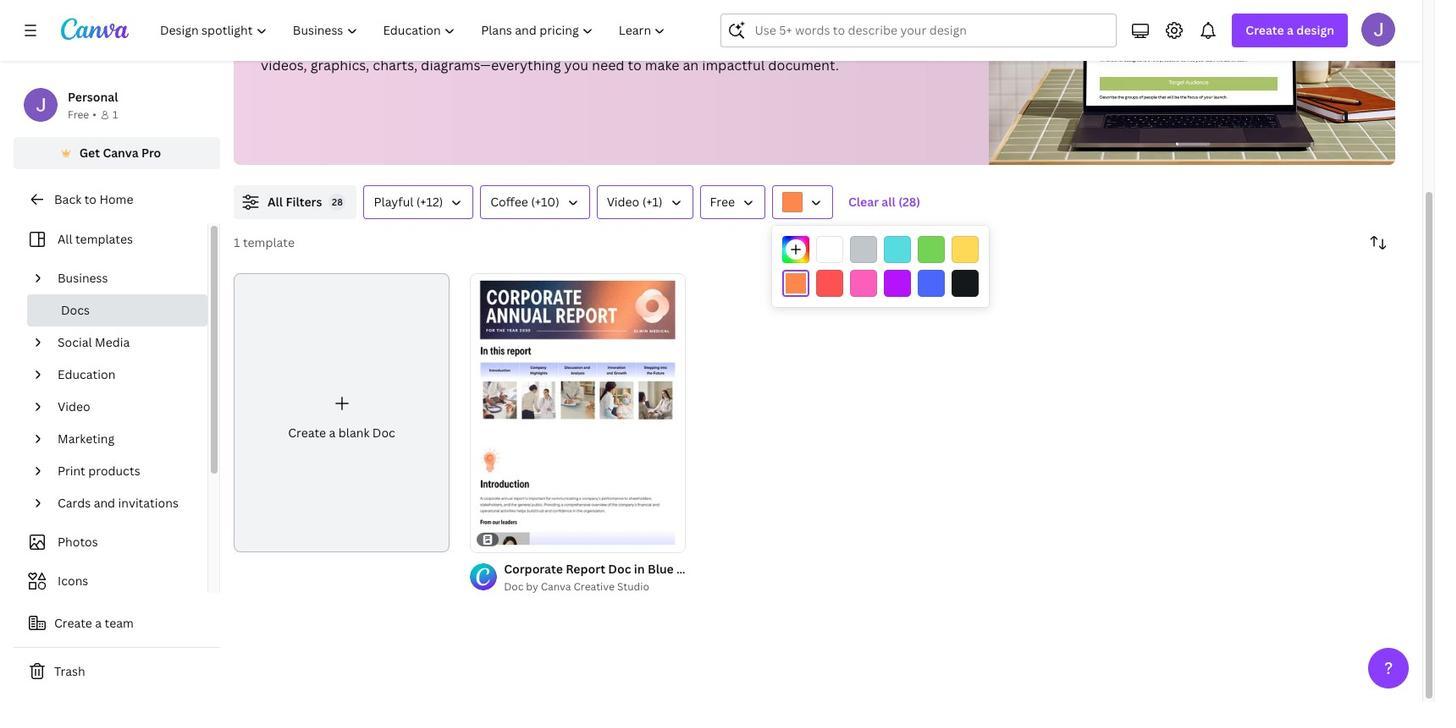 Task type: vqa. For each thing, say whether or not it's contained in the screenshot.
top 'Canva'
yes



Task type: locate. For each thing, give the bounding box(es) containing it.
#4a66fb image
[[918, 270, 945, 297], [918, 270, 945, 297]]

0 vertical spatial a
[[1287, 22, 1294, 38]]

free right (+1)
[[710, 194, 735, 210]]

Sort by button
[[1361, 226, 1395, 260]]

video (+1)
[[607, 194, 663, 210]]

canva inside button
[[103, 145, 139, 161]]

playful
[[374, 194, 413, 210]]

1 vertical spatial free
[[710, 194, 735, 210]]

a left 'design'
[[1287, 22, 1294, 38]]

a left team
[[95, 616, 102, 632]]

business link
[[51, 262, 197, 295]]

with up impactful
[[745, 34, 774, 52]]

free left •
[[68, 108, 89, 122]]

create inside button
[[54, 616, 92, 632]]

beautiful
[[298, 34, 357, 52]]

all for all templates
[[58, 231, 72, 247]]

#fe884c image
[[782, 270, 809, 297], [782, 270, 809, 297]]

all inside 'link'
[[58, 231, 72, 247]]

studio
[[617, 580, 649, 594]]

print
[[58, 463, 85, 479]]

to
[[628, 56, 642, 75], [84, 191, 96, 207]]

0 horizontal spatial templates
[[75, 231, 133, 247]]

get canva pro
[[79, 145, 161, 161]]

2 vertical spatial doc
[[504, 580, 524, 594]]

2 with from the left
[[745, 34, 774, 52]]

0 vertical spatial to
[[628, 56, 642, 75]]

to right back
[[84, 191, 96, 207]]

a
[[1287, 22, 1294, 38], [329, 425, 336, 441], [95, 616, 102, 632]]

None search field
[[721, 14, 1117, 47]]

1 horizontal spatial video
[[607, 194, 639, 210]]

video link
[[51, 391, 197, 423]]

1 vertical spatial a
[[329, 425, 336, 441]]

to right need
[[628, 56, 642, 75]]

1 template
[[234, 235, 295, 251]]

marketing link
[[51, 423, 197, 456]]

a inside "create a blank doc" element
[[329, 425, 336, 441]]

a for team
[[95, 616, 102, 632]]

corporate report doc in blue orange white gradients style doc by canva creative studio
[[504, 561, 846, 594]]

1 vertical spatial templates
[[75, 231, 133, 247]]

#15181b image
[[952, 270, 979, 297], [952, 270, 979, 297]]

#c1c6cb image
[[850, 236, 877, 263]]

2 vertical spatial create
[[54, 616, 92, 632]]

1 horizontal spatial all
[[268, 194, 283, 210]]

corporate
[[504, 561, 563, 578]]

need
[[592, 56, 625, 75]]

2 horizontal spatial create
[[1246, 22, 1284, 38]]

create left 'design'
[[1246, 22, 1284, 38]]

1 vertical spatial video
[[58, 399, 90, 415]]

back to home link
[[14, 183, 220, 217]]

1 horizontal spatial 1
[[234, 235, 240, 251]]

create a team button
[[14, 607, 220, 641]]

0 horizontal spatial create
[[54, 616, 92, 632]]

corporate report doc in blue orange white gradients style link
[[504, 561, 846, 579]]

social
[[58, 334, 92, 351]]

with up diagrams—everything
[[479, 34, 507, 52]]

free for free
[[710, 194, 735, 210]]

0 vertical spatial free
[[68, 108, 89, 122]]

2 vertical spatial a
[[95, 616, 102, 632]]

a left 'blank'
[[329, 425, 336, 441]]

canva left pro
[[103, 145, 139, 161]]

1 vertical spatial 1
[[234, 235, 240, 251]]

doc
[[372, 425, 395, 441], [608, 561, 631, 578], [504, 580, 524, 594]]

impactful
[[702, 56, 765, 75]]

free button
[[700, 185, 765, 219]]

canva right by
[[541, 580, 571, 594]]

1 right •
[[113, 108, 118, 122]]

create
[[1246, 22, 1284, 38], [288, 425, 326, 441], [54, 616, 92, 632]]

0 horizontal spatial all
[[58, 231, 72, 247]]

1 vertical spatial canva
[[103, 145, 139, 161]]

free for free •
[[68, 108, 89, 122]]

1 horizontal spatial free
[[710, 194, 735, 210]]

0 horizontal spatial video
[[58, 399, 90, 415]]

#74d353 image
[[918, 236, 945, 263]]

Search search field
[[755, 14, 1106, 47]]

#fed958 image
[[952, 236, 979, 263], [952, 236, 979, 263]]

0 vertical spatial all
[[268, 194, 283, 210]]

a inside create a team button
[[95, 616, 102, 632]]

coffee (+10) button
[[480, 185, 590, 219]]

all for all filters
[[268, 194, 283, 210]]

icons
[[58, 573, 88, 589]]

marketing
[[58, 431, 114, 447]]

doc left in
[[608, 561, 631, 578]]

1 left template
[[234, 235, 240, 251]]

1 horizontal spatial create
[[288, 425, 326, 441]]

#fd5ebb image
[[850, 270, 877, 297]]

free •
[[68, 108, 96, 122]]

templates down back to home
[[75, 231, 133, 247]]

1 vertical spatial to
[[84, 191, 96, 207]]

create a blank doc link
[[234, 273, 450, 553]]

canva
[[510, 34, 551, 52], [103, 145, 139, 161], [541, 580, 571, 594]]

0 vertical spatial video
[[607, 194, 639, 210]]

0 horizontal spatial doc
[[372, 425, 395, 441]]

team
[[105, 616, 134, 632]]

0 horizontal spatial free
[[68, 108, 89, 122]]

1 horizontal spatial a
[[329, 425, 336, 441]]

free inside button
[[710, 194, 735, 210]]

0 vertical spatial canva
[[510, 34, 551, 52]]

a inside create a design dropdown button
[[1287, 22, 1294, 38]]

0 vertical spatial templates
[[676, 34, 742, 52]]

free
[[68, 108, 89, 122], [710, 194, 735, 210]]

docs
[[642, 34, 673, 52]]

0 horizontal spatial to
[[84, 191, 96, 207]]

templates up "an"
[[676, 34, 742, 52]]

all down back
[[58, 231, 72, 247]]

1 vertical spatial all
[[58, 231, 72, 247]]

add a new color image
[[782, 236, 809, 263], [782, 236, 809, 263]]

1 horizontal spatial with
[[745, 34, 774, 52]]

cards and invitations
[[58, 495, 179, 511]]

1 horizontal spatial to
[[628, 56, 642, 75]]

0 horizontal spatial with
[[479, 34, 507, 52]]

1 vertical spatial doc
[[608, 561, 631, 578]]

doc left by
[[504, 580, 524, 594]]

education
[[58, 367, 115, 383]]

video left (+1)
[[607, 194, 639, 210]]

video inside button
[[607, 194, 639, 210]]

#b612fb image
[[884, 270, 911, 297], [884, 270, 911, 297]]

0 horizontal spatial 1
[[113, 108, 118, 122]]

by
[[526, 580, 538, 594]]

#55dbe0 image
[[884, 236, 911, 263]]

a for blank
[[329, 425, 336, 441]]

0 horizontal spatial a
[[95, 616, 102, 632]]

(28)
[[898, 194, 920, 210]]

0 vertical spatial 1
[[113, 108, 118, 122]]

create left 'blank'
[[288, 425, 326, 441]]

all left filters in the top of the page
[[268, 194, 283, 210]]

white
[[721, 561, 755, 578]]

create a blank doc
[[288, 425, 395, 441]]

create down icons
[[54, 616, 92, 632]]

1 vertical spatial create
[[288, 425, 326, 441]]

#ffffff image
[[816, 236, 843, 263]]

trash
[[54, 664, 85, 680]]

in
[[634, 561, 645, 578]]

#ffffff image
[[816, 236, 843, 263]]

2 horizontal spatial doc
[[608, 561, 631, 578]]

you
[[564, 56, 589, 75]]

#fe884c image
[[782, 192, 803, 213]]

doc right 'blank'
[[372, 425, 395, 441]]

create a design button
[[1232, 14, 1348, 47]]

create inside dropdown button
[[1246, 22, 1284, 38]]

2 vertical spatial canva
[[541, 580, 571, 594]]

all filters
[[268, 194, 322, 210]]

1 horizontal spatial templates
[[676, 34, 742, 52]]

media
[[95, 334, 130, 351]]

video
[[607, 194, 639, 210], [58, 399, 90, 415]]

video for video (+1)
[[607, 194, 639, 210]]

1 for 1
[[113, 108, 118, 122]]

#fd5152 image
[[816, 270, 843, 297], [816, 270, 843, 297]]

#fe884c image
[[782, 192, 803, 213]]

canva left docs. on the left of page
[[510, 34, 551, 52]]

video up marketing
[[58, 399, 90, 415]]

0 vertical spatial create
[[1246, 22, 1284, 38]]

corporate report doc in blue orange white gradients style image
[[470, 273, 686, 553]]

2 horizontal spatial a
[[1287, 22, 1294, 38]]



Task type: describe. For each thing, give the bounding box(es) containing it.
#55dbe0 image
[[884, 236, 911, 263]]

diagrams—everything
[[421, 56, 561, 75]]

document.
[[768, 56, 839, 75]]

personal
[[68, 89, 118, 105]]

all
[[882, 194, 896, 210]]

doc by canva creative studio link
[[504, 579, 686, 596]]

clear all (28) button
[[840, 185, 929, 219]]

get
[[79, 145, 100, 161]]

filters
[[286, 194, 322, 210]]

a for design
[[1287, 22, 1294, 38]]

clear
[[848, 194, 879, 210]]

create a design
[[1246, 22, 1334, 38]]

make
[[645, 56, 679, 75]]

design
[[1297, 22, 1334, 38]]

back to home
[[54, 191, 133, 207]]

create for create a team
[[54, 616, 92, 632]]

all templates link
[[24, 224, 197, 256]]

and
[[94, 495, 115, 511]]

gradients
[[757, 561, 814, 578]]

social media
[[58, 334, 130, 351]]

coffee
[[490, 194, 528, 210]]

invitations
[[118, 495, 179, 511]]

cards and invitations link
[[51, 488, 197, 520]]

make beautiful visual documents with canva docs. design docs templates with photos, videos, graphics, charts, diagrams—everything you need to make an impactful document.
[[261, 34, 839, 75]]

photos link
[[24, 527, 197, 559]]

report
[[566, 561, 605, 578]]

blank
[[339, 425, 370, 441]]

templates inside 'link'
[[75, 231, 133, 247]]

orange
[[677, 561, 718, 578]]

canva inside corporate report doc in blue orange white gradients style doc by canva creative studio
[[541, 580, 571, 594]]

1 with from the left
[[479, 34, 507, 52]]

design
[[594, 34, 638, 52]]

28 filter options selected element
[[329, 194, 346, 211]]

create for create a design
[[1246, 22, 1284, 38]]

jacob simon image
[[1361, 13, 1395, 47]]

photos
[[58, 534, 98, 550]]

an
[[683, 56, 699, 75]]

•
[[93, 108, 96, 122]]

create for create a blank doc
[[288, 425, 326, 441]]

(+12)
[[416, 194, 443, 210]]

videos,
[[261, 56, 307, 75]]

(+10)
[[531, 194, 559, 210]]

#fd5ebb image
[[850, 270, 877, 297]]

0 vertical spatial doc
[[372, 425, 395, 441]]

#74d353 image
[[918, 236, 945, 263]]

print products
[[58, 463, 140, 479]]

all templates
[[58, 231, 133, 247]]

pro
[[141, 145, 161, 161]]

get canva pro button
[[14, 137, 220, 169]]

business
[[58, 270, 108, 286]]

to inside make beautiful visual documents with canva docs. design docs templates with photos, videos, graphics, charts, diagrams—everything you need to make an impactful document.
[[628, 56, 642, 75]]

documents
[[402, 34, 476, 52]]

trash link
[[14, 655, 220, 689]]

1 for 1 template
[[234, 235, 240, 251]]

28
[[332, 196, 343, 208]]

education link
[[51, 359, 197, 391]]

docs.
[[554, 34, 591, 52]]

graphics,
[[310, 56, 369, 75]]

back
[[54, 191, 81, 207]]

playful (+12) button
[[364, 185, 474, 219]]

blue
[[648, 561, 674, 578]]

template
[[243, 235, 295, 251]]

charts,
[[373, 56, 418, 75]]

top level navigation element
[[149, 14, 680, 47]]

playful (+12)
[[374, 194, 443, 210]]

(+1)
[[642, 194, 663, 210]]

print products link
[[51, 456, 197, 488]]

video for video
[[58, 399, 90, 415]]

social media link
[[51, 327, 197, 359]]

create a team
[[54, 616, 134, 632]]

style
[[817, 561, 846, 578]]

clear all (28)
[[848, 194, 920, 210]]

video (+1) button
[[597, 185, 693, 219]]

cards
[[58, 495, 91, 511]]

products
[[88, 463, 140, 479]]

icons link
[[24, 566, 197, 598]]

canva inside make beautiful visual documents with canva docs. design docs templates with photos, videos, graphics, charts, diagrams—everything you need to make an impactful document.
[[510, 34, 551, 52]]

1 horizontal spatial doc
[[504, 580, 524, 594]]

coffee (+10)
[[490, 194, 559, 210]]

make
[[261, 34, 295, 52]]

creative
[[574, 580, 615, 594]]

home
[[99, 191, 133, 207]]

templates inside make beautiful visual documents with canva docs. design docs templates with photos, videos, graphics, charts, diagrams—everything you need to make an impactful document.
[[676, 34, 742, 52]]

visual
[[361, 34, 399, 52]]

#c1c6cb image
[[850, 236, 877, 263]]

photos,
[[777, 34, 826, 52]]

create a blank doc element
[[234, 273, 450, 553]]

docs
[[61, 302, 90, 318]]



